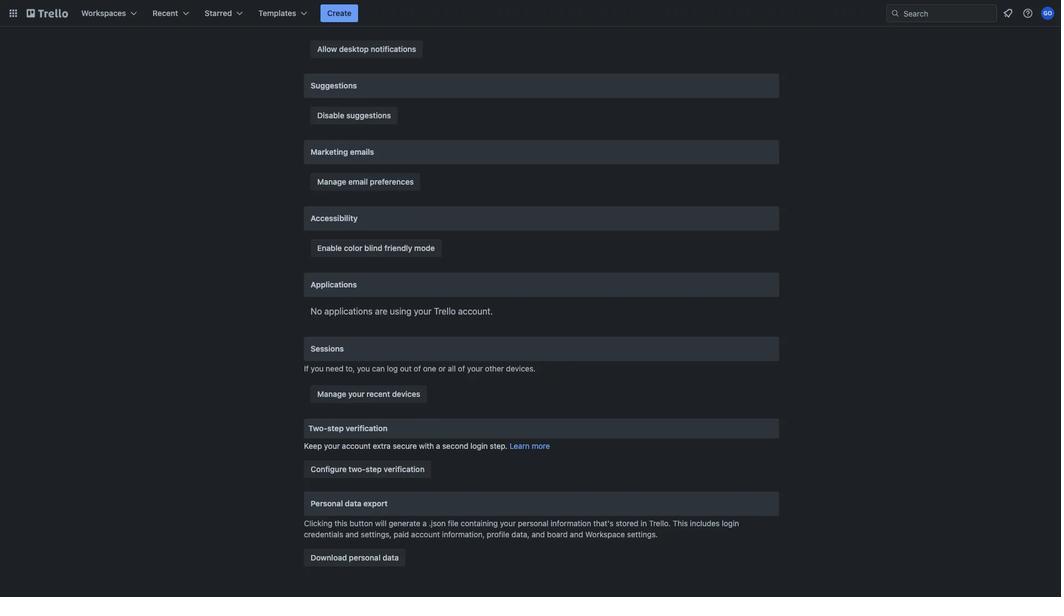 Task type: describe. For each thing, give the bounding box(es) containing it.
second
[[442, 441, 469, 451]]

sessions
[[311, 344, 344, 353]]

using
[[390, 306, 412, 317]]

download personal data
[[311, 553, 399, 562]]

desktop
[[339, 45, 369, 54]]

workspace
[[585, 530, 625, 539]]

need
[[326, 364, 344, 373]]

manage email preferences
[[317, 177, 414, 186]]

allow desktop notifications link
[[311, 40, 423, 58]]

back to home image
[[27, 4, 68, 22]]

Search field
[[900, 5, 997, 22]]

out
[[400, 364, 412, 373]]

log
[[387, 364, 398, 373]]

recent button
[[146, 4, 196, 22]]

file
[[448, 519, 459, 528]]

allow
[[317, 45, 337, 54]]

no
[[311, 306, 322, 317]]

1 vertical spatial step
[[366, 465, 382, 474]]

applications
[[311, 280, 357, 289]]

3 and from the left
[[570, 530, 583, 539]]

accessibility
[[311, 214, 358, 223]]

credentials
[[304, 530, 343, 539]]

account.
[[458, 306, 493, 317]]

login inside clicking this button will generate a .json file containing your personal information that's stored in trello. this includes login credentials and settings, paid account information, profile data, and board and workspace settings.
[[722, 519, 739, 528]]

color
[[344, 244, 362, 253]]

manage for manage email preferences
[[317, 177, 346, 186]]

download
[[311, 553, 347, 562]]

more
[[532, 441, 550, 451]]

starred button
[[198, 4, 250, 22]]

your right using
[[414, 306, 432, 317]]

other
[[485, 364, 504, 373]]

enable color blind friendly mode
[[317, 244, 435, 253]]

.json
[[429, 519, 446, 528]]

templates button
[[252, 4, 314, 22]]

create
[[327, 9, 352, 18]]

0 notifications image
[[1002, 7, 1015, 20]]

manage for manage your recent devices
[[317, 389, 346, 399]]

recent
[[367, 389, 390, 399]]

open information menu image
[[1023, 8, 1034, 19]]

workspaces button
[[75, 4, 144, 22]]

workspaces
[[81, 9, 126, 18]]

configure two-step verification link
[[304, 461, 431, 478]]

applications
[[324, 306, 373, 317]]

0 vertical spatial data
[[345, 499, 362, 508]]

1 you from the left
[[311, 364, 324, 373]]

2 of from the left
[[458, 364, 465, 373]]

will
[[375, 519, 387, 528]]

two-
[[349, 465, 366, 474]]

data,
[[512, 530, 530, 539]]

2 and from the left
[[532, 530, 545, 539]]

gary orlando (garyorlando) image
[[1042, 7, 1055, 20]]

personal data export
[[311, 499, 388, 508]]

settings.
[[627, 530, 658, 539]]

in
[[641, 519, 647, 528]]

all
[[448, 364, 456, 373]]

download personal data link
[[304, 549, 406, 567]]

clicking this button will generate a .json file containing your personal information that's stored in trello. this includes login credentials and settings, paid account information, profile data, and board and workspace settings.
[[304, 519, 739, 539]]

generate
[[389, 519, 421, 528]]

two-
[[308, 424, 327, 433]]

clicking
[[304, 519, 332, 528]]

0 vertical spatial a
[[436, 441, 440, 451]]

this
[[335, 519, 348, 528]]

marketing emails
[[311, 147, 374, 156]]

a inside clicking this button will generate a .json file containing your personal information that's stored in trello. this includes login credentials and settings, paid account information, profile data, and board and workspace settings.
[[423, 519, 427, 528]]

starred
[[205, 9, 232, 18]]

enable color blind friendly mode link
[[311, 239, 442, 257]]

if
[[304, 364, 309, 373]]

personal inside clicking this button will generate a .json file containing your personal information that's stored in trello. this includes login credentials and settings, paid account information, profile data, and board and workspace settings.
[[518, 519, 549, 528]]

recent
[[153, 9, 178, 18]]

your left the other
[[467, 364, 483, 373]]

configure two-step verification
[[311, 465, 425, 474]]

allow desktop notifications
[[317, 45, 416, 54]]



Task type: locate. For each thing, give the bounding box(es) containing it.
primary element
[[0, 0, 1061, 27]]

email
[[348, 177, 368, 186]]

blind
[[365, 244, 383, 253]]

your
[[414, 306, 432, 317], [467, 364, 483, 373], [348, 389, 365, 399], [324, 441, 340, 451], [500, 519, 516, 528]]

2 manage from the top
[[317, 389, 346, 399]]

suggestions
[[311, 81, 357, 90]]

no applications are using your trello account.
[[311, 306, 493, 317]]

login
[[471, 441, 488, 451], [722, 519, 739, 528]]

0 vertical spatial manage
[[317, 177, 346, 186]]

of right all
[[458, 364, 465, 373]]

marketing
[[311, 147, 348, 156]]

board
[[547, 530, 568, 539]]

0 horizontal spatial personal
[[349, 553, 381, 562]]

you
[[311, 364, 324, 373], [357, 364, 370, 373]]

information
[[551, 519, 591, 528]]

personal
[[311, 499, 343, 508]]

manage your recent devices link
[[311, 385, 427, 403]]

1 vertical spatial account
[[411, 530, 440, 539]]

paid
[[394, 530, 409, 539]]

stored
[[616, 519, 639, 528]]

extra
[[373, 441, 391, 451]]

step down extra
[[366, 465, 382, 474]]

personal inside download personal data link
[[349, 553, 381, 562]]

to,
[[346, 364, 355, 373]]

and
[[346, 530, 359, 539], [532, 530, 545, 539], [570, 530, 583, 539]]

two-step verification
[[308, 424, 388, 433]]

1 vertical spatial verification
[[384, 465, 425, 474]]

create button
[[321, 4, 358, 22]]

1 horizontal spatial account
[[411, 530, 440, 539]]

disable
[[317, 111, 344, 120]]

1 horizontal spatial and
[[532, 530, 545, 539]]

one
[[423, 364, 436, 373]]

personal down settings,
[[349, 553, 381, 562]]

your up profile
[[500, 519, 516, 528]]

settings,
[[361, 530, 392, 539]]

step
[[327, 424, 344, 433], [366, 465, 382, 474]]

friendly
[[385, 244, 412, 253]]

1 vertical spatial personal
[[349, 553, 381, 562]]

account
[[342, 441, 371, 451], [411, 530, 440, 539]]

disable suggestions link
[[311, 107, 398, 124]]

suggestions
[[346, 111, 391, 120]]

you right the to,
[[357, 364, 370, 373]]

templates
[[259, 9, 296, 18]]

that's
[[593, 519, 614, 528]]

a left .json
[[423, 519, 427, 528]]

containing
[[461, 519, 498, 528]]

preferences
[[370, 177, 414, 186]]

export
[[364, 499, 388, 508]]

manage left email
[[317, 177, 346, 186]]

1 vertical spatial manage
[[317, 389, 346, 399]]

and right data,
[[532, 530, 545, 539]]

account down two-step verification
[[342, 441, 371, 451]]

1 horizontal spatial you
[[357, 364, 370, 373]]

0 horizontal spatial account
[[342, 441, 371, 451]]

step up configure
[[327, 424, 344, 433]]

if you need to, you can log out of one or all of your other devices.
[[304, 364, 536, 373]]

keep your account extra secure with a second login step. learn more
[[304, 441, 550, 451]]

personal
[[518, 519, 549, 528], [349, 553, 381, 562]]

0 vertical spatial verification
[[346, 424, 388, 433]]

0 vertical spatial step
[[327, 424, 344, 433]]

1 manage from the top
[[317, 177, 346, 186]]

login right includes
[[722, 519, 739, 528]]

1 vertical spatial data
[[383, 553, 399, 562]]

trello
[[434, 306, 456, 317]]

0 vertical spatial login
[[471, 441, 488, 451]]

personal up data,
[[518, 519, 549, 528]]

verification up extra
[[346, 424, 388, 433]]

manage your recent devices
[[317, 389, 420, 399]]

search image
[[891, 9, 900, 18]]

1 horizontal spatial data
[[383, 553, 399, 562]]

devices
[[392, 389, 420, 399]]

mode
[[414, 244, 435, 253]]

2 horizontal spatial and
[[570, 530, 583, 539]]

0 horizontal spatial you
[[311, 364, 324, 373]]

or
[[439, 364, 446, 373]]

includes
[[690, 519, 720, 528]]

are
[[375, 306, 388, 317]]

0 horizontal spatial step
[[327, 424, 344, 433]]

1 of from the left
[[414, 364, 421, 373]]

login left the step. at the bottom
[[471, 441, 488, 451]]

2 you from the left
[[357, 364, 370, 373]]

notifications
[[371, 45, 416, 54]]

data up button
[[345, 499, 362, 508]]

devices.
[[506, 364, 536, 373]]

and down button
[[346, 530, 359, 539]]

disable suggestions
[[317, 111, 391, 120]]

your left recent
[[348, 389, 365, 399]]

a right with
[[436, 441, 440, 451]]

your right keep
[[324, 441, 340, 451]]

region
[[304, 0, 780, 34]]

1 horizontal spatial of
[[458, 364, 465, 373]]

0 vertical spatial personal
[[518, 519, 549, 528]]

data down the paid
[[383, 553, 399, 562]]

of right out
[[414, 364, 421, 373]]

1 horizontal spatial step
[[366, 465, 382, 474]]

manage down need on the bottom
[[317, 389, 346, 399]]

1 vertical spatial a
[[423, 519, 427, 528]]

0 horizontal spatial login
[[471, 441, 488, 451]]

data
[[345, 499, 362, 508], [383, 553, 399, 562]]

your inside clicking this button will generate a .json file containing your personal information that's stored in trello. this includes login credentials and settings, paid account information, profile data, and board and workspace settings.
[[500, 519, 516, 528]]

you right "if"
[[311, 364, 324, 373]]

this
[[673, 519, 688, 528]]

0 horizontal spatial of
[[414, 364, 421, 373]]

secure
[[393, 441, 417, 451]]

trello.
[[649, 519, 671, 528]]

emails
[[350, 147, 374, 156]]

of
[[414, 364, 421, 373], [458, 364, 465, 373]]

enable
[[317, 244, 342, 253]]

verification down secure
[[384, 465, 425, 474]]

1 vertical spatial login
[[722, 519, 739, 528]]

can
[[372, 364, 385, 373]]

keep
[[304, 441, 322, 451]]

1 horizontal spatial personal
[[518, 519, 549, 528]]

1 horizontal spatial login
[[722, 519, 739, 528]]

configure
[[311, 465, 347, 474]]

1 and from the left
[[346, 530, 359, 539]]

0 horizontal spatial data
[[345, 499, 362, 508]]

learn more link
[[510, 441, 550, 451]]

0 horizontal spatial a
[[423, 519, 427, 528]]

account down .json
[[411, 530, 440, 539]]

1 horizontal spatial a
[[436, 441, 440, 451]]

manage
[[317, 177, 346, 186], [317, 389, 346, 399]]

button
[[350, 519, 373, 528]]

manage email preferences link
[[311, 173, 420, 191]]

account inside clicking this button will generate a .json file containing your personal information that's stored in trello. this includes login credentials and settings, paid account information, profile data, and board and workspace settings.
[[411, 530, 440, 539]]

and down information
[[570, 530, 583, 539]]

a
[[436, 441, 440, 451], [423, 519, 427, 528]]

0 horizontal spatial and
[[346, 530, 359, 539]]

0 vertical spatial account
[[342, 441, 371, 451]]

information,
[[442, 530, 485, 539]]

learn
[[510, 441, 530, 451]]

with
[[419, 441, 434, 451]]



Task type: vqa. For each thing, say whether or not it's contained in the screenshot.
topmost Nov
no



